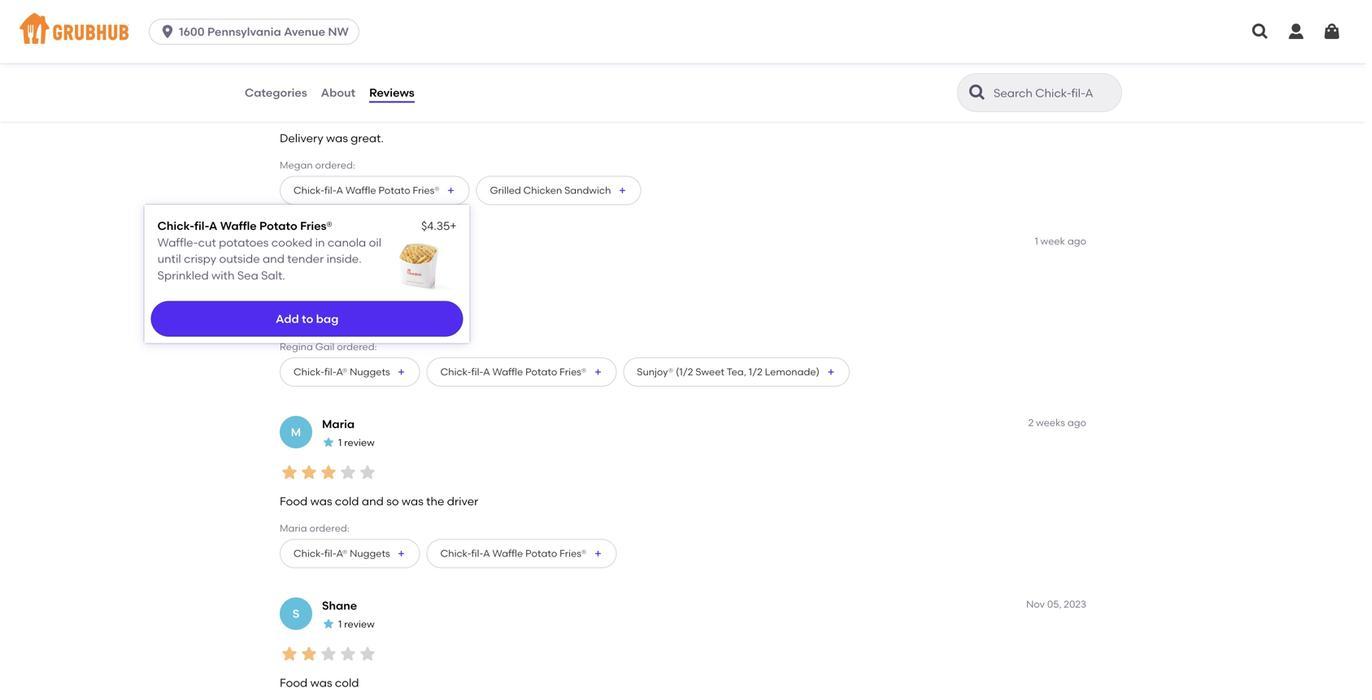 Task type: locate. For each thing, give the bounding box(es) containing it.
1 week ago for food was not hot.
[[1035, 236, 1086, 247]]

2 food from the top
[[280, 495, 308, 509]]

1 vertical spatial chick-fil-a® nuggets button
[[280, 540, 420, 569]]

maria
[[322, 418, 355, 431], [280, 523, 307, 535]]

1 horizontal spatial regina
[[322, 236, 361, 250]]

1 vertical spatial review
[[344, 437, 375, 449]]

3 1 review from the top
[[338, 619, 375, 631]]

review down shane
[[344, 619, 375, 631]]

plus icon image for chick-fil-a waffle potato fries® button corresponding to food was not hot.
[[593, 368, 603, 377]]

review for megan
[[344, 74, 375, 86]]

review for maria
[[344, 437, 375, 449]]

fil-
[[324, 185, 336, 197], [194, 219, 209, 233], [324, 366, 336, 378], [471, 366, 483, 378], [324, 548, 336, 560], [471, 548, 483, 560]]

0 horizontal spatial regina
[[280, 341, 313, 353]]

so
[[386, 495, 399, 509]]

0 vertical spatial 1 review
[[338, 74, 375, 86]]

food
[[280, 313, 308, 327], [280, 495, 308, 509]]

tender
[[287, 252, 324, 266]]

nuggets down "food was cold and so was the driver"
[[350, 548, 390, 560]]

reviews button
[[368, 63, 415, 122]]

avenue
[[284, 25, 325, 39]]

1 1 week ago from the top
[[1035, 54, 1086, 66]]

to
[[302, 312, 313, 326]]

2 1 review from the top
[[338, 437, 375, 449]]

2 chick-fil-a® nuggets from the top
[[294, 548, 390, 560]]

maria for maria
[[322, 418, 355, 431]]

1 vertical spatial ago
[[1068, 236, 1086, 247]]

shane
[[322, 599, 357, 613]]

2 1 week ago from the top
[[1035, 236, 1086, 247]]

chick-fil-a® nuggets
[[294, 366, 390, 378], [294, 548, 390, 560]]

0 horizontal spatial maria
[[280, 523, 307, 535]]

$4.35 +
[[421, 219, 457, 233]]

1 chick-fil-a® nuggets button from the top
[[280, 358, 420, 387]]

1 review for maria
[[338, 437, 375, 449]]

1 review from the top
[[344, 74, 375, 86]]

1 vertical spatial nuggets
[[350, 548, 390, 560]]

2023
[[1064, 599, 1086, 611]]

review up "about"
[[344, 74, 375, 86]]

ordered: down hot. at the top left of page
[[337, 341, 377, 353]]

1 horizontal spatial svg image
[[1322, 22, 1342, 41]]

1 vertical spatial regina
[[280, 341, 313, 353]]

waffle-cut potatoes cooked in canola oil until crispy outside and tender inside. sprinkled with sea salt.
[[157, 236, 381, 283]]

about
[[321, 86, 355, 99]]

sunjoy®
[[637, 366, 673, 378]]

review up cold
[[344, 437, 375, 449]]

chick-
[[294, 185, 324, 197], [157, 219, 194, 233], [294, 366, 324, 378], [440, 366, 471, 378], [294, 548, 324, 560], [440, 548, 471, 560]]

week
[[1041, 54, 1065, 66], [1041, 236, 1065, 247]]

food left bag
[[280, 313, 308, 327]]

chick-fil-a waffle potato fries® button
[[280, 176, 470, 205], [427, 358, 617, 387], [427, 540, 617, 569]]

1 week ago for delivery was great.
[[1035, 54, 1086, 66]]

nuggets for hot.
[[350, 366, 390, 378]]

review
[[344, 74, 375, 86], [344, 437, 375, 449], [344, 619, 375, 631]]

0 vertical spatial maria
[[322, 418, 355, 431]]

svg image
[[1286, 22, 1306, 41], [1322, 22, 1342, 41]]

gail for regina gail ordered:
[[315, 341, 335, 353]]

plus icon image inside sunjoy® (1/2 sweet tea, 1/2 lemonade) button
[[826, 368, 836, 377]]

1 week ago
[[1035, 54, 1086, 66], [1035, 236, 1086, 247]]

0 vertical spatial regina
[[322, 236, 361, 250]]

1 vertical spatial maria
[[280, 523, 307, 535]]

2 down canola
[[338, 256, 344, 267]]

0 vertical spatial m
[[291, 62, 301, 76]]

0 horizontal spatial 2
[[338, 256, 344, 267]]

week for food was not hot.
[[1041, 236, 1065, 247]]

0 vertical spatial week
[[1041, 54, 1065, 66]]

1 1 review from the top
[[338, 74, 375, 86]]

chick-fil-a waffle potato fries® for the top chick-fil-a waffle potato fries® button
[[294, 185, 440, 197]]

food up maria ordered:
[[280, 495, 308, 509]]

1600
[[179, 25, 205, 39]]

gail
[[364, 236, 387, 250], [315, 341, 335, 353]]

ordered: down cold
[[309, 523, 350, 535]]

1 review
[[338, 74, 375, 86], [338, 437, 375, 449], [338, 619, 375, 631]]

1 vertical spatial food
[[280, 495, 308, 509]]

0 vertical spatial chick-fil-a® nuggets button
[[280, 358, 420, 387]]

a
[[336, 185, 343, 197], [209, 219, 217, 233], [483, 366, 490, 378], [483, 548, 490, 560]]

3 review from the top
[[344, 619, 375, 631]]

waffle
[[346, 185, 376, 197], [220, 219, 257, 233], [492, 366, 523, 378], [492, 548, 523, 560]]

2 chick-fil-a® nuggets button from the top
[[280, 540, 420, 569]]

2 vertical spatial review
[[344, 619, 375, 631]]

2 vertical spatial 1 review
[[338, 619, 375, 631]]

2
[[338, 256, 344, 267], [1028, 417, 1034, 429]]

0 vertical spatial review
[[344, 74, 375, 86]]

chick-fil-a waffle potato fries® for food was cold and so was the driver's chick-fil-a waffle potato fries® button
[[440, 548, 587, 560]]

megan down the nw
[[322, 54, 361, 68]]

chick-fil-a® nuggets down regina gail ordered:
[[294, 366, 390, 378]]

a® down maria ordered:
[[336, 548, 347, 560]]

2 vertical spatial ordered:
[[309, 523, 350, 535]]

0 horizontal spatial megan
[[280, 159, 313, 171]]

regina
[[322, 236, 361, 250], [280, 341, 313, 353]]

1 horizontal spatial 2
[[1028, 417, 1034, 429]]

1 vertical spatial 1 review
[[338, 437, 375, 449]]

1 horizontal spatial megan
[[322, 54, 361, 68]]

0 vertical spatial and
[[263, 252, 285, 266]]

1 horizontal spatial svg image
[[1251, 22, 1270, 41]]

regina up inside.
[[322, 236, 361, 250]]

m
[[291, 62, 301, 76], [291, 426, 301, 440]]

0 vertical spatial ago
[[1068, 54, 1086, 66]]

chick-fil-a® nuggets button down maria ordered:
[[280, 540, 420, 569]]

crispy
[[184, 252, 216, 266]]

and
[[263, 252, 285, 266], [362, 495, 384, 509]]

1 vertical spatial gail
[[315, 341, 335, 353]]

0 vertical spatial a®
[[336, 366, 347, 378]]

star icon image
[[322, 73, 335, 86], [358, 100, 377, 119], [322, 254, 335, 267], [280, 282, 299, 301], [299, 282, 319, 301], [319, 282, 338, 301], [338, 282, 358, 301], [358, 282, 377, 301], [322, 436, 335, 449], [280, 463, 299, 483], [299, 463, 319, 483], [319, 463, 338, 483], [338, 463, 358, 483], [358, 463, 377, 483], [322, 618, 335, 631], [280, 645, 299, 665], [299, 645, 319, 665], [319, 645, 338, 665], [338, 645, 358, 665], [358, 645, 377, 665]]

chick-fil-a waffle potato fries®
[[294, 185, 440, 197], [157, 219, 332, 233], [440, 366, 587, 378], [440, 548, 587, 560]]

1 vertical spatial 2
[[1028, 417, 1034, 429]]

0 horizontal spatial and
[[263, 252, 285, 266]]

outside
[[219, 252, 260, 266]]

2 vertical spatial ago
[[1068, 417, 1086, 429]]

2 week from the top
[[1041, 236, 1065, 247]]

1 food from the top
[[280, 313, 308, 327]]

ago for hot.
[[1068, 236, 1086, 247]]

0 horizontal spatial svg image
[[1286, 22, 1306, 41]]

plus icon image for grilled chicken sandwich button at the left of the page
[[618, 186, 627, 196]]

megan down delivery
[[280, 159, 313, 171]]

1 review up "about"
[[338, 74, 375, 86]]

1 vertical spatial chick-fil-a waffle potato fries® button
[[427, 358, 617, 387]]

add
[[276, 312, 299, 326]]

add to bag button
[[151, 301, 463, 337]]

driver
[[447, 495, 478, 509]]

chick-fil-a® nuggets down maria ordered:
[[294, 548, 390, 560]]

0 vertical spatial chick-fil-a® nuggets
[[294, 366, 390, 378]]

not
[[335, 313, 353, 327]]

sprinkled
[[157, 269, 209, 283]]

delivery
[[280, 131, 323, 145]]

tooltip
[[144, 195, 470, 344]]

chick-fil-a® nuggets button down regina gail ordered:
[[280, 358, 420, 387]]

3 ago from the top
[[1068, 417, 1086, 429]]

1 review for megan
[[338, 74, 375, 86]]

2 vertical spatial chick-fil-a waffle potato fries® button
[[427, 540, 617, 569]]

05,
[[1047, 599, 1062, 611]]

1 nuggets from the top
[[350, 366, 390, 378]]

2 left weeks
[[1028, 417, 1034, 429]]

fries®
[[413, 185, 440, 197], [300, 219, 332, 233], [560, 366, 587, 378], [560, 548, 587, 560]]

about button
[[320, 63, 356, 122]]

1 vertical spatial a®
[[336, 548, 347, 560]]

2 m from the top
[[291, 426, 301, 440]]

2 a® from the top
[[336, 548, 347, 560]]

megan for megan
[[322, 54, 361, 68]]

a® for not
[[336, 366, 347, 378]]

1 review down shane
[[338, 619, 375, 631]]

gail down the food was not hot.
[[315, 341, 335, 353]]

ordered:
[[315, 159, 355, 171], [337, 341, 377, 353], [309, 523, 350, 535]]

food was not hot.
[[280, 313, 377, 327]]

food was cold and so was the driver
[[280, 495, 478, 509]]

nw
[[328, 25, 349, 39]]

megan
[[322, 54, 361, 68], [280, 159, 313, 171]]

was
[[326, 131, 348, 145], [310, 313, 332, 327], [310, 495, 332, 509], [402, 495, 424, 509]]

a®
[[336, 366, 347, 378], [336, 548, 347, 560]]

reviews
[[369, 86, 415, 99]]

ago for and
[[1068, 417, 1086, 429]]

search icon image
[[968, 83, 987, 102]]

gail up reviews
[[364, 236, 387, 250]]

regina gail ordered:
[[280, 341, 377, 353]]

was for not
[[310, 313, 332, 327]]

plus icon image inside grilled chicken sandwich button
[[618, 186, 627, 196]]

in
[[315, 236, 325, 250]]

1 vertical spatial m
[[291, 426, 301, 440]]

svg image inside 1600 pennsylvania avenue nw button
[[159, 24, 176, 40]]

2 for 2 weeks ago
[[1028, 417, 1034, 429]]

ordered: down delivery was great.
[[315, 159, 355, 171]]

nov 05, 2023
[[1026, 599, 1086, 611]]

1 vertical spatial 1 week ago
[[1035, 236, 1086, 247]]

a® down regina gail ordered:
[[336, 366, 347, 378]]

0 vertical spatial 1 week ago
[[1035, 54, 1086, 66]]

1 a® from the top
[[336, 366, 347, 378]]

1 chick-fil-a® nuggets from the top
[[294, 366, 390, 378]]

ago
[[1068, 54, 1086, 66], [1068, 236, 1086, 247], [1068, 417, 1086, 429]]

week for delivery was great.
[[1041, 54, 1065, 66]]

1 horizontal spatial gail
[[364, 236, 387, 250]]

1 vertical spatial and
[[362, 495, 384, 509]]

2 review from the top
[[344, 437, 375, 449]]

1 horizontal spatial maria
[[322, 418, 355, 431]]

nuggets down regina gail ordered:
[[350, 366, 390, 378]]

nuggets
[[350, 366, 390, 378], [350, 548, 390, 560]]

2 nuggets from the top
[[350, 548, 390, 560]]

chick-fil-a® nuggets button for cold
[[280, 540, 420, 569]]

0 vertical spatial ordered:
[[315, 159, 355, 171]]

0 vertical spatial gail
[[364, 236, 387, 250]]

plus icon image
[[446, 186, 456, 196], [618, 186, 627, 196], [397, 368, 406, 377], [593, 368, 603, 377], [826, 368, 836, 377], [397, 549, 406, 559], [593, 549, 603, 559]]

0 vertical spatial food
[[280, 313, 308, 327]]

regina down add
[[280, 341, 313, 353]]

m for megan
[[291, 62, 301, 76]]

1/2
[[749, 366, 763, 378]]

1 vertical spatial megan
[[280, 159, 313, 171]]

a® for cold
[[336, 548, 347, 560]]

1
[[1035, 54, 1038, 66], [338, 74, 342, 86], [1035, 236, 1038, 247], [338, 437, 342, 449], [338, 619, 342, 631]]

1 vertical spatial week
[[1041, 236, 1065, 247]]

1 week from the top
[[1041, 54, 1065, 66]]

Search Chick-fil-A search field
[[992, 85, 1116, 101]]

potato
[[379, 185, 410, 197], [259, 219, 297, 233], [525, 366, 557, 378], [525, 548, 557, 560]]

2 ago from the top
[[1068, 236, 1086, 247]]

chick-fil-a® nuggets button
[[280, 358, 420, 387], [280, 540, 420, 569]]

0 vertical spatial 2
[[338, 256, 344, 267]]

1 vertical spatial chick-fil-a® nuggets
[[294, 548, 390, 560]]

sunjoy® (1/2 sweet tea, 1/2 lemonade)
[[637, 366, 820, 378]]

1 review up cold
[[338, 437, 375, 449]]

1 m from the top
[[291, 62, 301, 76]]

fries® for food was cold and so was the driver's chick-fil-a waffle potato fries® button
[[560, 548, 587, 560]]

0 vertical spatial nuggets
[[350, 366, 390, 378]]

0 horizontal spatial gail
[[315, 341, 335, 353]]

until
[[157, 252, 181, 266]]

0 vertical spatial chick-fil-a waffle potato fries® button
[[280, 176, 470, 205]]

ordered: for megan
[[315, 159, 355, 171]]

svg image
[[1251, 22, 1270, 41], [159, 24, 176, 40]]

plus icon image for food was cold and so was the driver's chick-fil-a waffle potato fries® button
[[593, 549, 603, 559]]

and left so
[[362, 495, 384, 509]]

and up salt.
[[263, 252, 285, 266]]

1600 pennsylvania avenue nw
[[179, 25, 349, 39]]

0 vertical spatial megan
[[322, 54, 361, 68]]

canola
[[328, 236, 366, 250]]

0 horizontal spatial svg image
[[159, 24, 176, 40]]



Task type: describe. For each thing, give the bounding box(es) containing it.
cooked
[[271, 236, 312, 250]]

hot.
[[356, 313, 377, 327]]

salt.
[[261, 269, 285, 283]]

regina gail
[[322, 236, 387, 250]]

maria for maria ordered:
[[280, 523, 307, 535]]

2 for 2 reviews
[[338, 256, 344, 267]]

1 for shane
[[338, 619, 342, 631]]

plus icon image for chick-fil-a® nuggets button related to not
[[397, 368, 406, 377]]

potato for the top chick-fil-a waffle potato fries® button
[[379, 185, 410, 197]]

sunjoy® (1/2 sweet tea, 1/2 lemonade) button
[[623, 358, 850, 387]]

ordered: for maria
[[309, 523, 350, 535]]

the
[[426, 495, 444, 509]]

s
[[293, 607, 299, 621]]

gail for regina gail
[[364, 236, 387, 250]]

fries® inside tooltip
[[300, 219, 332, 233]]

tea,
[[727, 366, 746, 378]]

inside.
[[327, 252, 362, 266]]

with
[[211, 269, 235, 283]]

grilled chicken sandwich button
[[476, 176, 641, 205]]

regina for regina gail ordered:
[[280, 341, 313, 353]]

lemonade)
[[765, 366, 820, 378]]

sandwich
[[564, 185, 611, 197]]

bag
[[316, 312, 339, 326]]

(1/2
[[676, 366, 693, 378]]

2 reviews
[[338, 256, 381, 267]]

add to bag
[[276, 312, 339, 326]]

food for food was cold and so was the driver
[[280, 495, 308, 509]]

1 for maria
[[338, 437, 342, 449]]

grilled chicken sandwich
[[490, 185, 611, 197]]

2 weeks ago
[[1028, 417, 1086, 429]]

$4.35
[[421, 219, 450, 233]]

cold
[[335, 495, 359, 509]]

1 review for shane
[[338, 619, 375, 631]]

sea
[[237, 269, 258, 283]]

main navigation navigation
[[0, 0, 1366, 63]]

chick-fil-a® nuggets button for not
[[280, 358, 420, 387]]

1600 pennsylvania avenue nw button
[[149, 19, 366, 45]]

and inside the waffle-cut potatoes cooked in canola oil until crispy outside and tender inside. sprinkled with sea salt.
[[263, 252, 285, 266]]

chicken
[[523, 185, 562, 197]]

1 for megan
[[338, 74, 342, 86]]

tooltip containing chick-fil-a waffle potato fries®
[[144, 195, 470, 344]]

oil
[[369, 236, 381, 250]]

categories
[[245, 86, 307, 99]]

chick-fil-a® nuggets for not
[[294, 366, 390, 378]]

chick-fil-a waffle potato fries® image
[[382, 235, 457, 291]]

grilled
[[490, 185, 521, 197]]

chick-fil-a waffle potato fries® button for food was cold and so was the driver
[[427, 540, 617, 569]]

r
[[292, 244, 300, 258]]

was for great.
[[326, 131, 348, 145]]

categories button
[[244, 63, 308, 122]]

megan for megan ordered:
[[280, 159, 313, 171]]

fries® for the top chick-fil-a waffle potato fries® button
[[413, 185, 440, 197]]

pennsylvania
[[207, 25, 281, 39]]

delivery was great.
[[280, 131, 384, 145]]

potatoes
[[219, 236, 269, 250]]

plus icon image for the top chick-fil-a waffle potato fries® button
[[446, 186, 456, 196]]

reviews
[[346, 256, 381, 267]]

1 vertical spatial ordered:
[[337, 341, 377, 353]]

regina for regina gail
[[322, 236, 361, 250]]

food for food was not hot.
[[280, 313, 308, 327]]

plus icon image for sunjoy® (1/2 sweet tea, 1/2 lemonade) button
[[826, 368, 836, 377]]

nuggets for and
[[350, 548, 390, 560]]

1 horizontal spatial and
[[362, 495, 384, 509]]

review for shane
[[344, 619, 375, 631]]

2 svg image from the left
[[1322, 22, 1342, 41]]

fries® for chick-fil-a waffle potato fries® button corresponding to food was not hot.
[[560, 366, 587, 378]]

weeks
[[1036, 417, 1065, 429]]

potato for chick-fil-a waffle potato fries® button corresponding to food was not hot.
[[525, 366, 557, 378]]

sweet
[[696, 366, 724, 378]]

1 ago from the top
[[1068, 54, 1086, 66]]

waffle-
[[157, 236, 198, 250]]

1 svg image from the left
[[1286, 22, 1306, 41]]

chick-fil-a® nuggets for cold
[[294, 548, 390, 560]]

chick-fil-a waffle potato fries® button for food was not hot.
[[427, 358, 617, 387]]

plus icon image for cold's chick-fil-a® nuggets button
[[397, 549, 406, 559]]

chick-fil-a waffle potato fries® for chick-fil-a waffle potato fries® button corresponding to food was not hot.
[[440, 366, 587, 378]]

maria ordered:
[[280, 523, 350, 535]]

potato for food was cold and so was the driver's chick-fil-a waffle potato fries® button
[[525, 548, 557, 560]]

great.
[[351, 131, 384, 145]]

m for maria
[[291, 426, 301, 440]]

cut
[[198, 236, 216, 250]]

+
[[450, 219, 457, 233]]

megan ordered:
[[280, 159, 355, 171]]

was for cold
[[310, 495, 332, 509]]

nov
[[1026, 599, 1045, 611]]



Task type: vqa. For each thing, say whether or not it's contained in the screenshot.
the Davis
no



